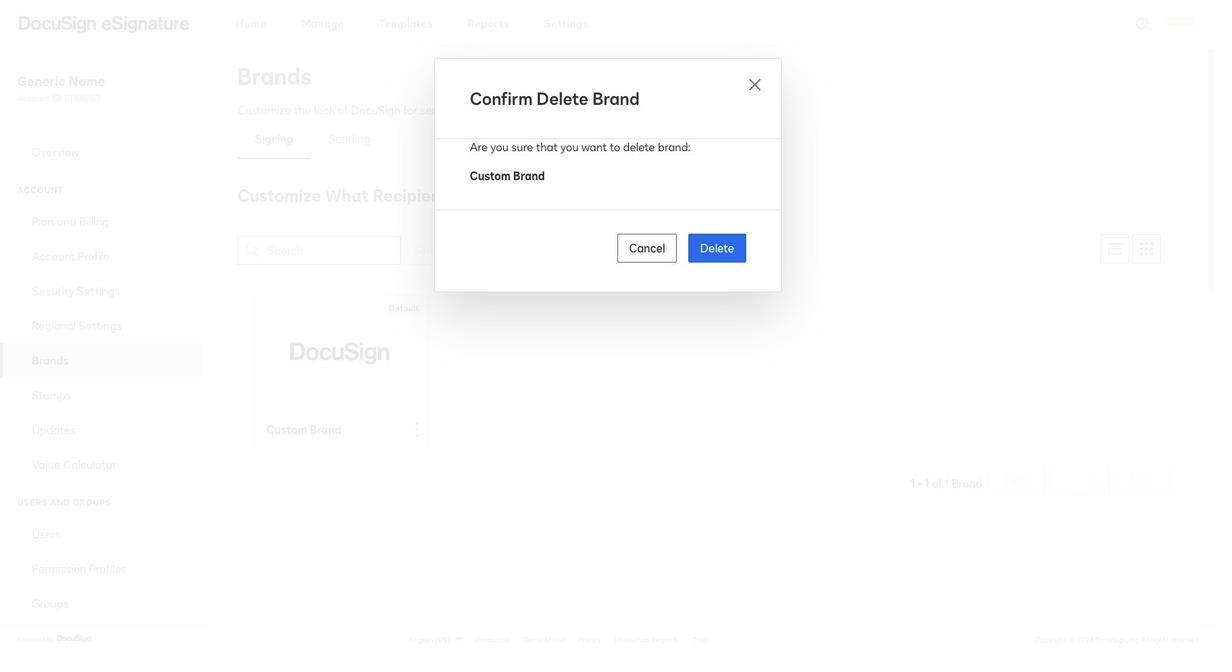 Task type: locate. For each thing, give the bounding box(es) containing it.
custom brand image
[[290, 337, 393, 371]]

tab panel
[[237, 182, 1171, 498]]

tab list
[[237, 119, 1171, 159]]

account element
[[0, 204, 203, 482]]

docusign image
[[57, 634, 93, 645]]



Task type: vqa. For each thing, say whether or not it's contained in the screenshot.
Your uploaded profile image
yes



Task type: describe. For each thing, give the bounding box(es) containing it.
your uploaded profile image image
[[1167, 8, 1196, 37]]

Search text field
[[267, 237, 400, 264]]

docusign admin image
[[19, 16, 190, 33]]

users and groups element
[[0, 517, 203, 621]]



